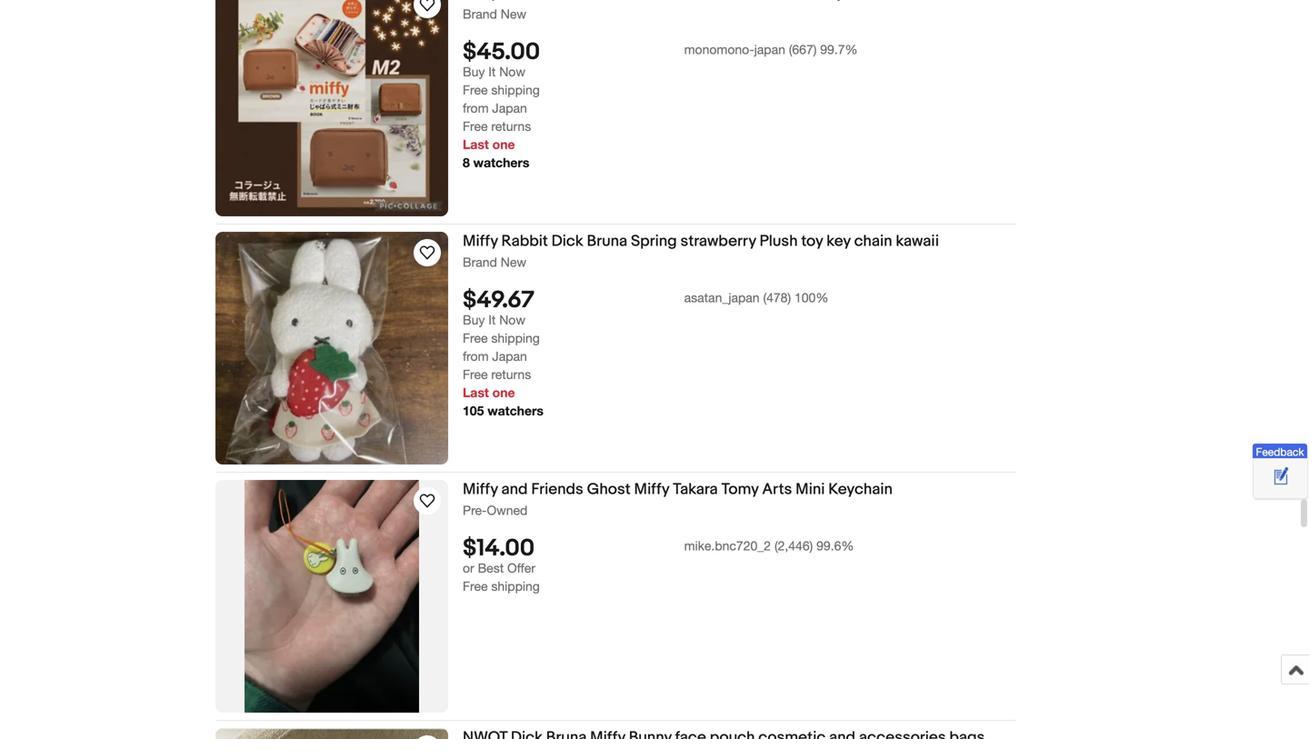 Task type: locate. For each thing, give the bounding box(es) containing it.
heading
[[463, 0, 893, 3], [463, 728, 985, 740]]

2 now from the top
[[500, 312, 526, 327]]

1 vertical spatial returns
[[492, 367, 531, 382]]

miffy and friends ghost miffy takara tomy arts mini keychain link
[[463, 480, 1017, 502]]

watchers right 105
[[488, 403, 544, 418]]

free up 105
[[463, 367, 488, 382]]

2 free from the top
[[463, 119, 488, 134]]

miffy rabbit  dick bruna  spring strawberry plush toy key chain kawaii brand new
[[463, 232, 940, 270]]

1 shipping from the top
[[492, 82, 540, 97]]

1 vertical spatial last
[[463, 385, 489, 400]]

miffy and friends ghost miffy takara tomy arts mini keychain image
[[245, 480, 419, 713]]

2 it from the top
[[489, 312, 496, 327]]

brand up the $45.00
[[463, 6, 497, 21]]

2 returns from the top
[[492, 367, 531, 382]]

1 vertical spatial buy
[[463, 312, 485, 327]]

shipping inside monomono-japan (667) 99.7% buy it now free shipping from japan free returns last one 8 watchers
[[492, 82, 540, 97]]

miffy for $14.00
[[463, 480, 498, 499]]

1 it from the top
[[489, 64, 496, 79]]

1 now from the top
[[500, 64, 526, 79]]

it inside asatan_japan (478) 100% buy it now free shipping from japan free returns last one 105 watchers
[[489, 312, 496, 327]]

new up the $45.00
[[501, 6, 527, 21]]

2 last from the top
[[463, 385, 489, 400]]

1 vertical spatial it
[[489, 312, 496, 327]]

dick
[[552, 232, 584, 251]]

buy inside asatan_japan (478) 100% buy it now free shipping from japan free returns last one 105 watchers
[[463, 312, 485, 327]]

1 vertical spatial japan
[[493, 349, 527, 364]]

0 vertical spatial watchers
[[474, 155, 530, 170]]

and
[[502, 480, 528, 499]]

new
[[501, 6, 527, 21], [501, 255, 527, 270]]

now down rabbit
[[500, 312, 526, 327]]

it
[[489, 64, 496, 79], [489, 312, 496, 327]]

friends
[[532, 480, 584, 499]]

free down or
[[463, 579, 488, 594]]

pre-
[[463, 503, 487, 518]]

owned
[[487, 503, 528, 518]]

returns
[[492, 119, 531, 134], [492, 367, 531, 382]]

2 new from the top
[[501, 255, 527, 270]]

shipping down $49.67
[[492, 331, 540, 346]]

2 vertical spatial shipping
[[492, 579, 540, 594]]

0 vertical spatial last
[[463, 137, 489, 152]]

monomono-japan (667) 99.7% buy it now free shipping from japan free returns last one 8 watchers
[[463, 42, 858, 170]]

shipping
[[492, 82, 540, 97], [492, 331, 540, 346], [492, 579, 540, 594]]

shipping for asatan_japan (478) 100% buy it now free shipping from japan free returns last one 105 watchers
[[492, 331, 540, 346]]

shipping inside mike.bnc720_2 (2,446) 99.6% or best offer free shipping
[[492, 579, 540, 594]]

last up 8
[[463, 137, 489, 152]]

2 japan from the top
[[493, 349, 527, 364]]

now down brand new
[[500, 64, 526, 79]]

2 from from the top
[[463, 349, 489, 364]]

miffy
[[463, 232, 498, 251], [463, 480, 498, 499], [635, 480, 670, 499]]

japan
[[493, 100, 527, 116], [493, 349, 527, 364]]

shipping inside asatan_japan (478) 100% buy it now free shipping from japan free returns last one 105 watchers
[[492, 331, 540, 346]]

2 buy from the top
[[463, 312, 485, 327]]

now inside monomono-japan (667) 99.7% buy it now free shipping from japan free returns last one 8 watchers
[[500, 64, 526, 79]]

1 japan from the top
[[493, 100, 527, 116]]

best
[[478, 561, 504, 576]]

free up 8
[[463, 119, 488, 134]]

miffy inside miffy rabbit  dick bruna  spring strawberry plush toy key chain kawaii brand new
[[463, 232, 498, 251]]

1 free from the top
[[463, 82, 488, 97]]

2 heading from the top
[[463, 728, 985, 740]]

watch miffy rabbit  dick bruna  spring strawberry plush toy key chain kawaii image
[[417, 242, 438, 264]]

brand new
[[463, 6, 527, 21]]

buy inside monomono-japan (667) 99.7% buy it now free shipping from japan free returns last one 8 watchers
[[463, 64, 485, 79]]

brand inside miffy rabbit  dick bruna  spring strawberry plush toy key chain kawaii brand new
[[463, 255, 497, 270]]

3 shipping from the top
[[492, 579, 540, 594]]

nwot dick bruna miffy bunny face pouch cosmetic and accessories bags image
[[216, 728, 448, 740]]

1 vertical spatial watchers
[[488, 403, 544, 418]]

1 vertical spatial new
[[501, 255, 527, 270]]

from up 105
[[463, 349, 489, 364]]

2 one from the top
[[493, 385, 515, 400]]

0 vertical spatial shipping
[[492, 82, 540, 97]]

1 vertical spatial from
[[463, 349, 489, 364]]

1 returns from the top
[[492, 119, 531, 134]]

miffy rabbit  dick bruna  spring strawberry plush toy key chain kawaii heading
[[463, 232, 940, 251]]

0 vertical spatial returns
[[492, 119, 531, 134]]

last up 105
[[463, 385, 489, 400]]

1 last from the top
[[463, 137, 489, 152]]

0 vertical spatial brand
[[463, 6, 497, 21]]

japan down the $45.00
[[493, 100, 527, 116]]

free down $49.67
[[463, 331, 488, 346]]

1 vertical spatial heading
[[463, 728, 985, 740]]

8
[[463, 155, 470, 170]]

brand
[[463, 6, 497, 21], [463, 255, 497, 270]]

0 vertical spatial japan
[[493, 100, 527, 116]]

brand up $49.67
[[463, 255, 497, 270]]

returns inside asatan_japan (478) 100% buy it now free shipping from japan free returns last one 105 watchers
[[492, 367, 531, 382]]

1 from from the top
[[463, 100, 489, 116]]

asatan_japan (478) 100% buy it now free shipping from japan free returns last one 105 watchers
[[463, 290, 829, 418]]

5 free from the top
[[463, 579, 488, 594]]

0 vertical spatial new
[[501, 6, 527, 21]]

0 vertical spatial from
[[463, 100, 489, 116]]

1 one from the top
[[493, 137, 515, 152]]

0 vertical spatial it
[[489, 64, 496, 79]]

1 vertical spatial one
[[493, 385, 515, 400]]

new down rabbit
[[501, 255, 527, 270]]

2 shipping from the top
[[492, 331, 540, 346]]

last inside asatan_japan (478) 100% buy it now free shipping from japan free returns last one 105 watchers
[[463, 385, 489, 400]]

returns down $49.67
[[492, 367, 531, 382]]

from
[[463, 100, 489, 116], [463, 349, 489, 364]]

1 vertical spatial now
[[500, 312, 526, 327]]

last
[[463, 137, 489, 152], [463, 385, 489, 400]]

one
[[493, 137, 515, 152], [493, 385, 515, 400]]

free
[[463, 82, 488, 97], [463, 119, 488, 134], [463, 331, 488, 346], [463, 367, 488, 382], [463, 579, 488, 594]]

japan down $49.67
[[493, 349, 527, 364]]

shipping down offer
[[492, 579, 540, 594]]

buy
[[463, 64, 485, 79], [463, 312, 485, 327]]

0 vertical spatial one
[[493, 137, 515, 152]]

1 buy from the top
[[463, 64, 485, 79]]

1 vertical spatial brand
[[463, 255, 497, 270]]

from up 8
[[463, 100, 489, 116]]

watchers right 8
[[474, 155, 530, 170]]

1 vertical spatial shipping
[[492, 331, 540, 346]]

watchers
[[474, 155, 530, 170], [488, 403, 544, 418]]

bruna
[[587, 232, 628, 251]]

2 brand from the top
[[463, 255, 497, 270]]

0 vertical spatial now
[[500, 64, 526, 79]]

0 vertical spatial buy
[[463, 64, 485, 79]]

watch miffy mini wallets coin & card jambara brown takarajimasha image
[[417, 0, 438, 15]]

from inside monomono-japan (667) 99.7% buy it now free shipping from japan free returns last one 8 watchers
[[463, 100, 489, 116]]

1 brand from the top
[[463, 6, 497, 21]]

tomy
[[722, 480, 759, 499]]

free down the $45.00
[[463, 82, 488, 97]]

miffy right ghost
[[635, 480, 670, 499]]

now inside asatan_japan (478) 100% buy it now free shipping from japan free returns last one 105 watchers
[[500, 312, 526, 327]]

0 vertical spatial heading
[[463, 0, 893, 3]]

miffy left rabbit
[[463, 232, 498, 251]]

miffy up pre-
[[463, 480, 498, 499]]

1 new from the top
[[501, 6, 527, 21]]

now
[[500, 64, 526, 79], [500, 312, 526, 327]]

returns down the $45.00
[[492, 119, 531, 134]]

last inside monomono-japan (667) 99.7% buy it now free shipping from japan free returns last one 8 watchers
[[463, 137, 489, 152]]

asatan_japan
[[685, 290, 760, 305]]

shipping down the $45.00
[[492, 82, 540, 97]]

(667)
[[789, 42, 817, 57]]



Task type: vqa. For each thing, say whether or not it's contained in the screenshot.
the 99.6%
yes



Task type: describe. For each thing, give the bounding box(es) containing it.
shipping for mike.bnc720_2 (2,446) 99.6% or best offer free shipping
[[492, 579, 540, 594]]

mike.bnc720_2 (2,446) 99.6% or best offer free shipping
[[463, 539, 855, 594]]

4 free from the top
[[463, 367, 488, 382]]

miffy rabbit  dick bruna  spring strawberry plush toy key chain kawaii link
[[463, 232, 1017, 254]]

one inside asatan_japan (478) 100% buy it now free shipping from japan free returns last one 105 watchers
[[493, 385, 515, 400]]

toy
[[802, 232, 824, 251]]

(478)
[[764, 290, 791, 305]]

from inside asatan_japan (478) 100% buy it now free shipping from japan free returns last one 105 watchers
[[463, 349, 489, 364]]

miffy rabbit  dick bruna  spring strawberry plush toy key chain kawaii image
[[216, 232, 448, 465]]

miffy mini wallets coin & card jambara brown takarajimasha image
[[216, 0, 448, 216]]

(2,446)
[[775, 539, 813, 554]]

takara
[[673, 480, 718, 499]]

mike.bnc720_2
[[685, 539, 771, 554]]

monomono-
[[685, 42, 755, 57]]

keychain
[[829, 480, 893, 499]]

key
[[827, 232, 851, 251]]

feedback
[[1257, 446, 1305, 458]]

it inside monomono-japan (667) 99.7% buy it now free shipping from japan free returns last one 8 watchers
[[489, 64, 496, 79]]

arts
[[763, 480, 793, 499]]

new inside miffy rabbit  dick bruna  spring strawberry plush toy key chain kawaii brand new
[[501, 255, 527, 270]]

1 heading from the top
[[463, 0, 893, 3]]

chain
[[855, 232, 893, 251]]

offer
[[508, 561, 536, 576]]

japan
[[755, 42, 786, 57]]

returns inside monomono-japan (667) 99.7% buy it now free shipping from japan free returns last one 8 watchers
[[492, 119, 531, 134]]

japan inside asatan_japan (478) 100% buy it now free shipping from japan free returns last one 105 watchers
[[493, 349, 527, 364]]

spring
[[631, 232, 677, 251]]

watch miffy and friends ghost miffy takara tomy arts mini keychain image
[[417, 490, 438, 512]]

plush
[[760, 232, 798, 251]]

99.7%
[[821, 42, 858, 57]]

japan inside monomono-japan (667) 99.7% buy it now free shipping from japan free returns last one 8 watchers
[[493, 100, 527, 116]]

100%
[[795, 290, 829, 305]]

$49.67
[[463, 287, 535, 315]]

ghost
[[587, 480, 631, 499]]

$45.00
[[463, 38, 540, 66]]

mini
[[796, 480, 825, 499]]

rabbit
[[502, 232, 548, 251]]

one inside monomono-japan (667) 99.7% buy it now free shipping from japan free returns last one 8 watchers
[[493, 137, 515, 152]]

$14.00
[[463, 535, 535, 563]]

watchers inside asatan_japan (478) 100% buy it now free shipping from japan free returns last one 105 watchers
[[488, 403, 544, 418]]

miffy and friends ghost miffy takara tomy arts mini keychain heading
[[463, 480, 893, 499]]

free inside mike.bnc720_2 (2,446) 99.6% or best offer free shipping
[[463, 579, 488, 594]]

watchers inside monomono-japan (667) 99.7% buy it now free shipping from japan free returns last one 8 watchers
[[474, 155, 530, 170]]

3 free from the top
[[463, 331, 488, 346]]

strawberry
[[681, 232, 757, 251]]

99.6%
[[817, 539, 855, 554]]

or
[[463, 561, 475, 576]]

105
[[463, 403, 484, 418]]

miffy and friends ghost miffy takara tomy arts mini keychain pre-owned
[[463, 480, 893, 518]]

kawaii
[[896, 232, 940, 251]]

miffy for $49.67
[[463, 232, 498, 251]]



